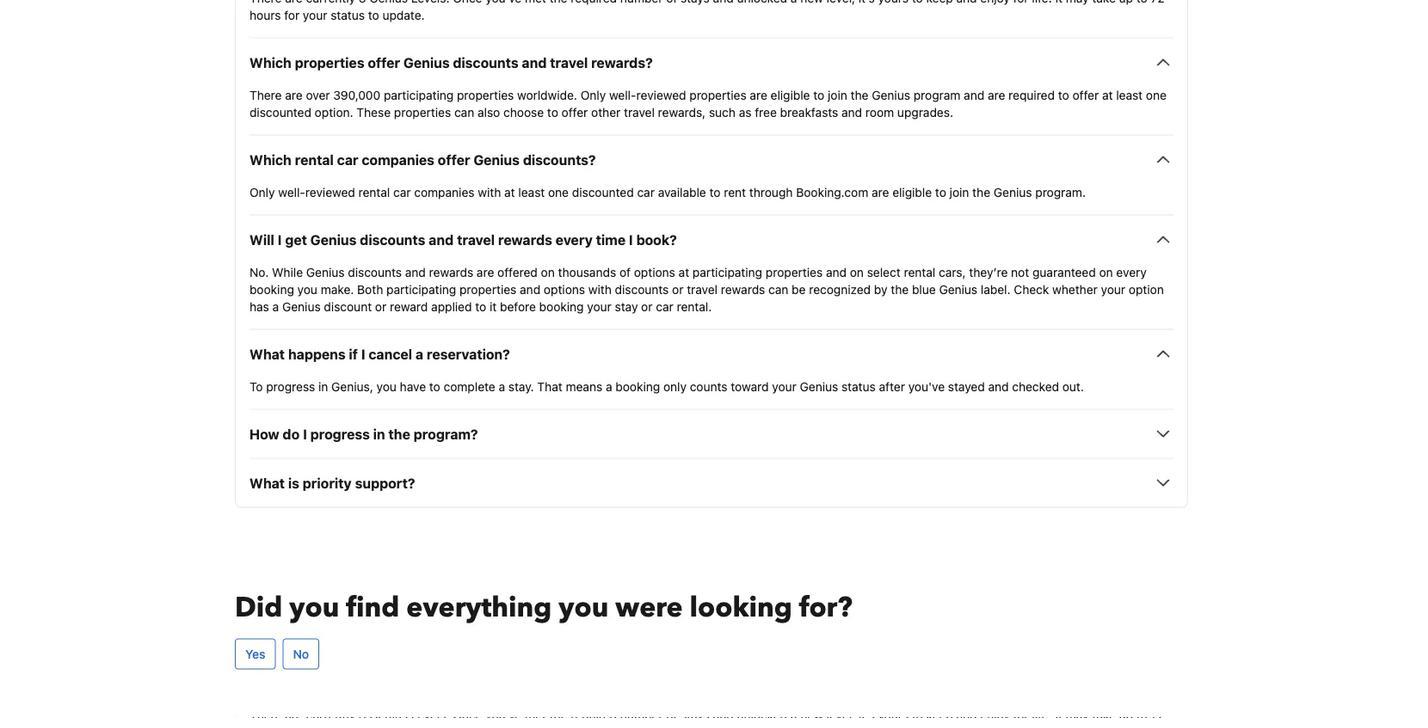 Task type: vqa. For each thing, say whether or not it's contained in the screenshot.
monthly
no



Task type: describe. For each thing, give the bounding box(es) containing it.
other
[[591, 105, 621, 119]]

and right stays
[[713, 0, 734, 5]]

yours
[[878, 0, 909, 5]]

counts
[[690, 379, 728, 394]]

car inside dropdown button
[[337, 151, 359, 168]]

genius down "update." at the left top of page
[[404, 54, 450, 70]]

and up before
[[520, 282, 541, 296]]

your inside there are currently 3 genius levels. once you've met the required number of stays and unlocked a new level, it's yours to keep and enjoy for life! it may take up to 72 hours for your status to update.
[[303, 8, 327, 22]]

no. while genius discounts and rewards are offered on thousands of options at participating properties and on select rental cars, they're not guaranteed on every booking you make. both participating properties and options with discounts or travel rewards can be recognized by the blue genius label. check whether your option has a genius discount or reward applied to it before booking your stay or car rental.
[[250, 265, 1164, 314]]

not
[[1011, 265, 1030, 279]]

yes button
[[235, 639, 276, 670]]

no.
[[250, 265, 269, 279]]

select
[[867, 265, 901, 279]]

2 horizontal spatial or
[[672, 282, 684, 296]]

every inside no. while genius discounts and rewards are offered on thousands of options at participating properties and on select rental cars, they're not guaranteed on every booking you make. both participating properties and options with discounts or travel rewards can be recognized by the blue genius label. check whether your option has a genius discount or reward applied to it before booking your stay or car rental.
[[1117, 265, 1147, 279]]

at inside no. while genius discounts and rewards are offered on thousands of options at participating properties and on select rental cars, they're not guaranteed on every booking you make. both participating properties and options with discounts or travel rewards can be recognized by the blue genius label. check whether your option has a genius discount or reward applied to it before booking your stay or car rental.
[[679, 265, 690, 279]]

stay.
[[509, 379, 534, 394]]

blue
[[912, 282, 936, 296]]

keep
[[927, 0, 954, 5]]

0 horizontal spatial for
[[284, 8, 300, 22]]

which for which rental car companies offer genius discounts?
[[250, 151, 292, 168]]

after
[[879, 379, 905, 394]]

genius up make. on the top left of page
[[306, 265, 345, 279]]

your right toward
[[772, 379, 797, 394]]

enjoy
[[981, 0, 1010, 5]]

room
[[866, 105, 894, 119]]

1 horizontal spatial status
[[842, 379, 876, 394]]

available
[[658, 185, 706, 199]]

eligible inside the "there are over 390,000 participating properties worldwide. only well-reviewed properties are eligible to join the genius program and are required to offer at least one discounted option. these properties can also choose to offer other travel rewards, such as free breakfasts and room upgrades."
[[771, 88, 810, 102]]

it
[[1056, 0, 1063, 5]]

3 on from the left
[[1100, 265, 1114, 279]]

you've
[[486, 0, 522, 5]]

if
[[349, 346, 358, 362]]

1 horizontal spatial options
[[634, 265, 676, 279]]

2 horizontal spatial booking
[[616, 379, 660, 394]]

genius down the while
[[282, 299, 321, 314]]

and up applied
[[429, 231, 454, 248]]

level,
[[827, 0, 856, 5]]

join inside the "there are over 390,000 participating properties worldwide. only well-reviewed properties are eligible to join the genius program and are required to offer at least one discounted option. these properties can also choose to offer other travel rewards, such as free breakfasts and room upgrades."
[[828, 88, 848, 102]]

rent
[[724, 185, 746, 199]]

properties up it
[[460, 282, 517, 296]]

and up recognized
[[826, 265, 847, 279]]

stays
[[681, 0, 710, 5]]

at inside the "there are over 390,000 participating properties worldwide. only well-reviewed properties are eligible to join the genius program and are required to offer at least one discounted option. these properties can also choose to offer other travel rewards, such as free breakfasts and room upgrades."
[[1103, 88, 1113, 102]]

everything
[[407, 589, 552, 626]]

free
[[755, 105, 777, 119]]

a right means
[[606, 379, 612, 394]]

check
[[1014, 282, 1050, 296]]

you left have
[[377, 379, 397, 394]]

1 on from the left
[[541, 265, 555, 279]]

1 horizontal spatial for
[[1014, 0, 1029, 5]]

2 vertical spatial participating
[[387, 282, 456, 296]]

1 vertical spatial reviewed
[[305, 185, 355, 199]]

rewards,
[[658, 105, 706, 119]]

are inside no. while genius discounts and rewards are offered on thousands of options at participating properties and on select rental cars, they're not guaranteed on every booking you make. both participating properties and options with discounts or travel rewards can be recognized by the blue genius label. check whether your option has a genius discount or reward applied to it before booking your stay or car rental.
[[477, 265, 494, 279]]

worldwide.
[[517, 88, 578, 102]]

72
[[1151, 0, 1165, 5]]

are inside there are currently 3 genius levels. once you've met the required number of stays and unlocked a new level, it's yours to keep and enjoy for life! it may take up to 72 hours for your status to update.
[[285, 0, 303, 5]]

0 horizontal spatial least
[[519, 185, 545, 199]]

these
[[357, 105, 391, 119]]

well- inside the "there are over 390,000 participating properties worldwide. only well-reviewed properties are eligible to join the genius program and are required to offer at least one discounted option. these properties can also choose to offer other travel rewards, such as free breakfasts and room upgrades."
[[609, 88, 637, 102]]

of inside no. while genius discounts and rewards are offered on thousands of options at participating properties and on select rental cars, they're not guaranteed on every booking you make. both participating properties and options with discounts or travel rewards can be recognized by the blue genius label. check whether your option has a genius discount or reward applied to it before booking your stay or car rental.
[[620, 265, 631, 279]]

how
[[250, 426, 279, 442]]

i right the do
[[303, 426, 307, 442]]

genius down "also"
[[474, 151, 520, 168]]

they're
[[969, 265, 1008, 279]]

as
[[739, 105, 752, 119]]

one inside the "there are over 390,000 participating properties worldwide. only well-reviewed properties are eligible to join the genius program and are required to offer at least one discounted option. these properties can also choose to offer other travel rewards, such as free breakfasts and room upgrades."
[[1146, 88, 1167, 102]]

toward
[[731, 379, 769, 394]]

1 vertical spatial participating
[[693, 265, 763, 279]]

your left stay
[[587, 299, 612, 314]]

time
[[596, 231, 626, 248]]

i left get
[[278, 231, 282, 248]]

only well-reviewed rental car companies with at least one discounted car available to rent through booking.com are eligible to join the genius program.
[[250, 185, 1086, 199]]

get
[[285, 231, 307, 248]]

1 vertical spatial well-
[[278, 185, 305, 199]]

1 horizontal spatial rental
[[359, 185, 390, 199]]

new
[[801, 0, 824, 5]]

what happens if i cancel a reservation? button
[[250, 344, 1174, 364]]

may
[[1066, 0, 1089, 5]]

offered
[[498, 265, 538, 279]]

hours
[[250, 8, 281, 22]]

breakfasts
[[780, 105, 839, 119]]

discounts?
[[523, 151, 596, 168]]

yes
[[245, 647, 266, 661]]

1 vertical spatial companies
[[414, 185, 475, 199]]

it's
[[859, 0, 875, 5]]

you left were
[[559, 589, 609, 626]]

how do i progress in the program? button
[[250, 424, 1174, 444]]

also
[[478, 105, 500, 119]]

have
[[400, 379, 426, 394]]

and up worldwide.
[[522, 54, 547, 70]]

program
[[914, 88, 961, 102]]

i right if
[[361, 346, 365, 362]]

you up no
[[289, 589, 339, 626]]

which properties offer genius discounts and travel rewards?
[[250, 54, 653, 70]]

discount
[[324, 299, 372, 314]]

every inside dropdown button
[[556, 231, 593, 248]]

life!
[[1032, 0, 1052, 5]]

genius inside there are currently 3 genius levels. once you've met the required number of stays and unlocked a new level, it's yours to keep and enjoy for life! it may take up to 72 hours for your status to update.
[[370, 0, 408, 5]]

no
[[293, 647, 309, 661]]

priority
[[303, 475, 352, 491]]

2 on from the left
[[850, 265, 864, 279]]

support?
[[355, 475, 415, 491]]

offer inside which rental car companies offer genius discounts? dropdown button
[[438, 151, 470, 168]]

offer inside which properties offer genius discounts and travel rewards? dropdown button
[[368, 54, 400, 70]]

car down which rental car companies offer genius discounts? on the left of page
[[393, 185, 411, 199]]

travel inside the "there are over 390,000 participating properties worldwide. only well-reviewed properties are eligible to join the genius program and are required to offer at least one discounted option. these properties can also choose to offer other travel rewards, such as free breakfasts and room upgrades."
[[624, 105, 655, 119]]

genius inside the "there are over 390,000 participating properties worldwide. only well-reviewed properties are eligible to join the genius program and are required to offer at least one discounted option. these properties can also choose to offer other travel rewards, such as free breakfasts and room upgrades."
[[872, 88, 911, 102]]

find
[[346, 589, 400, 626]]

which rental car companies offer genius discounts?
[[250, 151, 596, 168]]

means
[[566, 379, 603, 394]]

the inside the "there are over 390,000 participating properties worldwide. only well-reviewed properties are eligible to join the genius program and are required to offer at least one discounted option. these properties can also choose to offer other travel rewards, such as free breakfasts and room upgrades."
[[851, 88, 869, 102]]

will
[[250, 231, 275, 248]]

of inside there are currently 3 genius levels. once you've met the required number of stays and unlocked a new level, it's yours to keep and enjoy for life! it may take up to 72 hours for your status to update.
[[666, 0, 678, 5]]

do
[[283, 426, 300, 442]]

that
[[537, 379, 563, 394]]

1 vertical spatial options
[[544, 282, 585, 296]]

discounted inside the "there are over 390,000 participating properties worldwide. only well-reviewed properties are eligible to join the genius program and are required to offer at least one discounted option. these properties can also choose to offer other travel rewards, such as free breakfasts and room upgrades."
[[250, 105, 312, 119]]

option
[[1129, 282, 1164, 296]]

such
[[709, 105, 736, 119]]

genius right get
[[311, 231, 357, 248]]

unlocked
[[737, 0, 788, 5]]

your left option
[[1101, 282, 1126, 296]]

no button
[[283, 639, 319, 670]]

in inside how do i progress in the program? dropdown button
[[373, 426, 385, 442]]

levels.
[[411, 0, 450, 5]]



Task type: locate. For each thing, give the bounding box(es) containing it.
discounted up time
[[572, 185, 634, 199]]

1 vertical spatial join
[[950, 185, 970, 199]]

currently
[[306, 0, 356, 5]]

1 vertical spatial least
[[519, 185, 545, 199]]

can
[[454, 105, 474, 119], [769, 282, 789, 296]]

companies down these
[[362, 151, 435, 168]]

properties up such
[[690, 88, 747, 102]]

0 horizontal spatial on
[[541, 265, 555, 279]]

in
[[318, 379, 328, 394], [373, 426, 385, 442]]

with inside no. while genius discounts and rewards are offered on thousands of options at participating properties and on select rental cars, they're not guaranteed on every booking you make. both participating properties and options with discounts or travel rewards can be recognized by the blue genius label. check whether your option has a genius discount or reward applied to it before booking your stay or car rental.
[[589, 282, 612, 296]]

participating up reward
[[387, 282, 456, 296]]

1 horizontal spatial one
[[1146, 88, 1167, 102]]

0 horizontal spatial options
[[544, 282, 585, 296]]

0 vertical spatial at
[[1103, 88, 1113, 102]]

0 vertical spatial rewards
[[498, 231, 553, 248]]

0 horizontal spatial one
[[548, 185, 569, 199]]

there are over 390,000 participating properties worldwide. only well-reviewed properties are eligible to join the genius program and are required to offer at least one discounted option. these properties can also choose to offer other travel rewards, such as free breakfasts and room upgrades.
[[250, 88, 1167, 119]]

0 vertical spatial only
[[581, 88, 606, 102]]

1 vertical spatial only
[[250, 185, 275, 199]]

1 horizontal spatial every
[[1117, 265, 1147, 279]]

which inside which rental car companies offer genius discounts? dropdown button
[[250, 151, 292, 168]]

status down 3
[[331, 8, 365, 22]]

genius right toward
[[800, 379, 839, 394]]

rental down "option."
[[295, 151, 334, 168]]

upgrades.
[[898, 105, 954, 119]]

companies down which rental car companies offer genius discounts? on the left of page
[[414, 185, 475, 199]]

rewards left be
[[721, 282, 766, 296]]

are right program
[[988, 88, 1006, 102]]

0 horizontal spatial at
[[504, 185, 515, 199]]

0 horizontal spatial or
[[375, 299, 387, 314]]

booking.com
[[796, 185, 869, 199]]

1 vertical spatial of
[[620, 265, 631, 279]]

1 horizontal spatial rewards
[[498, 231, 553, 248]]

travel up it
[[457, 231, 495, 248]]

guaranteed
[[1033, 265, 1096, 279]]

rental up the 'blue'
[[904, 265, 936, 279]]

through
[[750, 185, 793, 199]]

rewards up offered
[[498, 231, 553, 248]]

2 vertical spatial at
[[679, 265, 690, 279]]

1 horizontal spatial well-
[[609, 88, 637, 102]]

0 vertical spatial for
[[1014, 0, 1029, 5]]

the left program?
[[389, 426, 410, 442]]

car
[[337, 151, 359, 168], [393, 185, 411, 199], [637, 185, 655, 199], [656, 299, 674, 314]]

you inside no. while genius discounts and rewards are offered on thousands of options at participating properties and on select rental cars, they're not guaranteed on every booking you make. both participating properties and options with discounts or travel rewards can be recognized by the blue genius label. check whether your option has a genius discount or reward applied to it before booking your stay or car rental.
[[298, 282, 318, 296]]

1 there from the top
[[250, 0, 282, 5]]

update.
[[383, 8, 425, 22]]

least inside the "there are over 390,000 participating properties worldwide. only well-reviewed properties are eligible to join the genius program and are required to offer at least one discounted option. these properties can also choose to offer other travel rewards, such as free breakfasts and room upgrades."
[[1117, 88, 1143, 102]]

rewards
[[498, 231, 553, 248], [429, 265, 474, 279], [721, 282, 766, 296]]

you
[[298, 282, 318, 296], [377, 379, 397, 394], [289, 589, 339, 626], [559, 589, 609, 626]]

0 horizontal spatial can
[[454, 105, 474, 119]]

booking left only
[[616, 379, 660, 394]]

cancel
[[369, 346, 412, 362]]

out.
[[1063, 379, 1084, 394]]

a left the new
[[791, 0, 797, 5]]

genius up room
[[872, 88, 911, 102]]

of left stays
[[666, 0, 678, 5]]

required inside there are currently 3 genius levels. once you've met the required number of stays and unlocked a new level, it's yours to keep and enjoy for life! it may take up to 72 hours for your status to update.
[[571, 0, 617, 5]]

stay
[[615, 299, 638, 314]]

how do i progress in the program?
[[250, 426, 478, 442]]

will i get genius discounts and travel rewards every time i book?
[[250, 231, 677, 248]]

1 vertical spatial status
[[842, 379, 876, 394]]

both
[[357, 282, 383, 296]]

status inside there are currently 3 genius levels. once you've met the required number of stays and unlocked a new level, it's yours to keep and enjoy for life! it may take up to 72 hours for your status to update.
[[331, 8, 365, 22]]

0 horizontal spatial rental
[[295, 151, 334, 168]]

your
[[303, 8, 327, 22], [1101, 282, 1126, 296], [587, 299, 612, 314], [772, 379, 797, 394]]

0 vertical spatial every
[[556, 231, 593, 248]]

0 vertical spatial can
[[454, 105, 474, 119]]

are left 'currently' at left
[[285, 0, 303, 5]]

2 what from the top
[[250, 475, 285, 491]]

2 vertical spatial rental
[[904, 265, 936, 279]]

car left the rental. on the top of page
[[656, 299, 674, 314]]

eligible up breakfasts on the top of the page
[[771, 88, 810, 102]]

you've
[[909, 379, 945, 394]]

2 there from the top
[[250, 88, 282, 102]]

while
[[272, 265, 303, 279]]

book?
[[637, 231, 677, 248]]

only inside the "there are over 390,000 participating properties worldwide. only well-reviewed properties are eligible to join the genius program and are required to offer at least one discounted option. these properties can also choose to offer other travel rewards, such as free breakfasts and room upgrades."
[[581, 88, 606, 102]]

there for there are currently 3 genius levels. once you've met the required number of stays and unlocked a new level, it's yours to keep and enjoy for life! it may take up to 72 hours for your status to update.
[[250, 0, 282, 5]]

and right stayed on the bottom right of page
[[989, 379, 1009, 394]]

what for what is priority support?
[[250, 475, 285, 491]]

participating down which properties offer genius discounts and travel rewards?
[[384, 88, 454, 102]]

0 vertical spatial which
[[250, 54, 292, 70]]

for?
[[799, 589, 853, 626]]

is
[[288, 475, 299, 491]]

status
[[331, 8, 365, 22], [842, 379, 876, 394]]

what up to
[[250, 346, 285, 362]]

1 horizontal spatial or
[[641, 299, 653, 314]]

can left be
[[769, 282, 789, 296]]

what is priority support? button
[[250, 473, 1174, 494]]

the inside dropdown button
[[389, 426, 410, 442]]

0 vertical spatial join
[[828, 88, 848, 102]]

looking
[[690, 589, 793, 626]]

2 vertical spatial rewards
[[721, 282, 766, 296]]

0 horizontal spatial rewards
[[429, 265, 474, 279]]

the inside there are currently 3 genius levels. once you've met the required number of stays and unlocked a new level, it's yours to keep and enjoy for life! it may take up to 72 hours for your status to update.
[[550, 0, 568, 5]]

0 vertical spatial progress
[[266, 379, 315, 394]]

join up cars,
[[950, 185, 970, 199]]

1 vertical spatial with
[[589, 282, 612, 296]]

can left "also"
[[454, 105, 474, 119]]

required
[[571, 0, 617, 5], [1009, 88, 1055, 102]]

stayed
[[948, 379, 985, 394]]

one
[[1146, 88, 1167, 102], [548, 185, 569, 199]]

and right program
[[964, 88, 985, 102]]

a left stay.
[[499, 379, 505, 394]]

rewards up applied
[[429, 265, 474, 279]]

will i get genius discounts and travel rewards every time i book? button
[[250, 229, 1174, 250]]

1 horizontal spatial booking
[[539, 299, 584, 314]]

well-
[[609, 88, 637, 102], [278, 185, 305, 199]]

1 vertical spatial every
[[1117, 265, 1147, 279]]

a right has
[[273, 299, 279, 314]]

1 vertical spatial can
[[769, 282, 789, 296]]

1 horizontal spatial reviewed
[[637, 88, 686, 102]]

reviewed inside the "there are over 390,000 participating properties worldwide. only well-reviewed properties are eligible to join the genius program and are required to offer at least one discounted option. these properties can also choose to offer other travel rewards, such as free breakfasts and room upgrades."
[[637, 88, 686, 102]]

0 vertical spatial reviewed
[[637, 88, 686, 102]]

options down book?
[[634, 265, 676, 279]]

1 vertical spatial which
[[250, 151, 292, 168]]

participating inside the "there are over 390,000 participating properties worldwide. only well-reviewed properties are eligible to join the genius program and are required to offer at least one discounted option. these properties can also choose to offer other travel rewards, such as free breakfasts and room upgrades."
[[384, 88, 454, 102]]

with
[[478, 185, 501, 199], [589, 282, 612, 296]]

car down "option."
[[337, 151, 359, 168]]

up
[[1120, 0, 1134, 5]]

travel right other
[[624, 105, 655, 119]]

0 horizontal spatial every
[[556, 231, 593, 248]]

rental inside dropdown button
[[295, 151, 334, 168]]

which
[[250, 54, 292, 70], [250, 151, 292, 168]]

reviewed up get
[[305, 185, 355, 199]]

over
[[306, 88, 330, 102]]

reward
[[390, 299, 428, 314]]

2 vertical spatial booking
[[616, 379, 660, 394]]

there inside there are currently 3 genius levels. once you've met the required number of stays and unlocked a new level, it's yours to keep and enjoy for life! it may take up to 72 hours for your status to update.
[[250, 0, 282, 5]]

take
[[1093, 0, 1116, 5]]

on up recognized
[[850, 265, 864, 279]]

2 horizontal spatial at
[[1103, 88, 1113, 102]]

by
[[874, 282, 888, 296]]

properties up "also"
[[457, 88, 514, 102]]

0 horizontal spatial join
[[828, 88, 848, 102]]

1 horizontal spatial on
[[850, 265, 864, 279]]

1 vertical spatial progress
[[310, 426, 370, 442]]

participating down will i get genius discounts and travel rewards every time i book? dropdown button
[[693, 265, 763, 279]]

cars,
[[939, 265, 966, 279]]

on
[[541, 265, 555, 279], [850, 265, 864, 279], [1100, 265, 1114, 279]]

well- up other
[[609, 88, 637, 102]]

discounts
[[453, 54, 519, 70], [360, 231, 426, 248], [348, 265, 402, 279], [615, 282, 669, 296]]

are up free
[[750, 88, 768, 102]]

eligible right booking.com
[[893, 185, 932, 199]]

a
[[791, 0, 797, 5], [273, 299, 279, 314], [416, 346, 424, 362], [499, 379, 505, 394], [606, 379, 612, 394]]

0 vertical spatial there
[[250, 0, 282, 5]]

the right by
[[891, 282, 909, 296]]

travel inside no. while genius discounts and rewards are offered on thousands of options at participating properties and on select rental cars, they're not guaranteed on every booking you make. both participating properties and options with discounts or travel rewards can be recognized by the blue genius label. check whether your option has a genius discount or reward applied to it before booking your stay or car rental.
[[687, 282, 718, 296]]

every up option
[[1117, 265, 1147, 279]]

travel up worldwide.
[[550, 54, 588, 70]]

0 vertical spatial eligible
[[771, 88, 810, 102]]

properties up which rental car companies offer genius discounts? on the left of page
[[394, 105, 451, 119]]

0 horizontal spatial eligible
[[771, 88, 810, 102]]

1 which from the top
[[250, 54, 292, 70]]

1 vertical spatial at
[[504, 185, 515, 199]]

rental down which rental car companies offer genius discounts? on the left of page
[[359, 185, 390, 199]]

or
[[672, 282, 684, 296], [375, 299, 387, 314], [641, 299, 653, 314]]

0 horizontal spatial required
[[571, 0, 617, 5]]

you down the while
[[298, 282, 318, 296]]

it
[[490, 299, 497, 314]]

a right the cancel
[[416, 346, 424, 362]]

reservation?
[[427, 346, 510, 362]]

1 horizontal spatial with
[[589, 282, 612, 296]]

genius down cars,
[[939, 282, 978, 296]]

label.
[[981, 282, 1011, 296]]

a inside no. while genius discounts and rewards are offered on thousands of options at participating properties and on select rental cars, they're not guaranteed on every booking you make. both participating properties and options with discounts or travel rewards can be recognized by the blue genius label. check whether your option has a genius discount or reward applied to it before booking your stay or car rental.
[[273, 299, 279, 314]]

make.
[[321, 282, 354, 296]]

there inside the "there are over 390,000 participating properties worldwide. only well-reviewed properties are eligible to join the genius program and are required to offer at least one discounted option. these properties can also choose to offer other travel rewards, such as free breakfasts and room upgrades."
[[250, 88, 282, 102]]

2 which from the top
[[250, 151, 292, 168]]

0 horizontal spatial booking
[[250, 282, 294, 296]]

and up reward
[[405, 265, 426, 279]]

0 vertical spatial one
[[1146, 88, 1167, 102]]

and left room
[[842, 105, 863, 119]]

discounted down over at the top left of page
[[250, 105, 312, 119]]

travel up the rental. on the top of page
[[687, 282, 718, 296]]

thousands
[[558, 265, 616, 279]]

1 vertical spatial booking
[[539, 299, 584, 314]]

2 horizontal spatial rewards
[[721, 282, 766, 296]]

what left is
[[250, 475, 285, 491]]

1 what from the top
[[250, 346, 285, 362]]

0 horizontal spatial status
[[331, 8, 365, 22]]

1 horizontal spatial least
[[1117, 88, 1143, 102]]

options down thousands
[[544, 282, 585, 296]]

0 horizontal spatial well-
[[278, 185, 305, 199]]

properties
[[295, 54, 365, 70], [457, 88, 514, 102], [690, 88, 747, 102], [394, 105, 451, 119], [766, 265, 823, 279], [460, 282, 517, 296]]

the left "program."
[[973, 185, 991, 199]]

0 vertical spatial in
[[318, 379, 328, 394]]

to
[[250, 379, 263, 394]]

did you find everything you were looking for?
[[235, 589, 853, 626]]

i right time
[[629, 231, 633, 248]]

on right offered
[[541, 265, 555, 279]]

0 vertical spatial status
[[331, 8, 365, 22]]

what is priority support?
[[250, 475, 415, 491]]

1 horizontal spatial in
[[373, 426, 385, 442]]

are left over at the top left of page
[[285, 88, 303, 102]]

car inside no. while genius discounts and rewards are offered on thousands of options at participating properties and on select rental cars, they're not guaranteed on every booking you make. both participating properties and options with discounts or travel rewards can be recognized by the blue genius label. check whether your option has a genius discount or reward applied to it before booking your stay or car rental.
[[656, 299, 674, 314]]

1 vertical spatial rental
[[359, 185, 390, 199]]

there up hours
[[250, 0, 282, 5]]

0 vertical spatial what
[[250, 346, 285, 362]]

0 vertical spatial booking
[[250, 282, 294, 296]]

0 vertical spatial options
[[634, 265, 676, 279]]

which for which properties offer genius discounts and travel rewards?
[[250, 54, 292, 70]]

0 horizontal spatial only
[[250, 185, 275, 199]]

2 horizontal spatial rental
[[904, 265, 936, 279]]

discounted
[[250, 105, 312, 119], [572, 185, 634, 199]]

to progress in genius, you have to complete a stay. that means a booking only counts toward your genius status after you've stayed and checked out.
[[250, 379, 1084, 394]]

booking up has
[[250, 282, 294, 296]]

genius up "update." at the left top of page
[[370, 0, 408, 5]]

2 horizontal spatial on
[[1100, 265, 1114, 279]]

in up support?
[[373, 426, 385, 442]]

there left over at the top left of page
[[250, 88, 282, 102]]

properties up be
[[766, 265, 823, 279]]

only
[[581, 88, 606, 102], [250, 185, 275, 199]]

progress right the do
[[310, 426, 370, 442]]

0 vertical spatial least
[[1117, 88, 1143, 102]]

reviewed up rewards,
[[637, 88, 686, 102]]

rewards inside dropdown button
[[498, 231, 553, 248]]

0 vertical spatial with
[[478, 185, 501, 199]]

there
[[250, 0, 282, 5], [250, 88, 282, 102]]

progress right to
[[266, 379, 315, 394]]

0 horizontal spatial with
[[478, 185, 501, 199]]

1 horizontal spatial eligible
[[893, 185, 932, 199]]

program?
[[414, 426, 478, 442]]

properties inside dropdown button
[[295, 54, 365, 70]]

there for there are over 390,000 participating properties worldwide. only well-reviewed properties are eligible to join the genius program and are required to offer at least one discounted option. these properties can also choose to offer other travel rewards, such as free breakfasts and room upgrades.
[[250, 88, 282, 102]]

least
[[1117, 88, 1143, 102], [519, 185, 545, 199]]

the inside no. while genius discounts and rewards are offered on thousands of options at participating properties and on select rental cars, they're not guaranteed on every booking you make. both participating properties and options with discounts or travel rewards can be recognized by the blue genius label. check whether your option has a genius discount or reward applied to it before booking your stay or car rental.
[[891, 282, 909, 296]]

companies inside dropdown button
[[362, 151, 435, 168]]

progress inside dropdown button
[[310, 426, 370, 442]]

genius left "program."
[[994, 185, 1033, 199]]

of
[[666, 0, 678, 5], [620, 265, 631, 279]]

and right keep
[[957, 0, 977, 5]]

only up other
[[581, 88, 606, 102]]

status left after
[[842, 379, 876, 394]]

for
[[1014, 0, 1029, 5], [284, 8, 300, 22]]

1 horizontal spatial only
[[581, 88, 606, 102]]

on right guaranteed
[[1100, 265, 1114, 279]]

or up the rental. on the top of page
[[672, 282, 684, 296]]

0 horizontal spatial in
[[318, 379, 328, 394]]

rental inside no. while genius discounts and rewards are offered on thousands of options at participating properties and on select rental cars, they're not guaranteed on every booking you make. both participating properties and options with discounts or travel rewards can be recognized by the blue genius label. check whether your option has a genius discount or reward applied to it before booking your stay or car rental.
[[904, 265, 936, 279]]

car left available
[[637, 185, 655, 199]]

whether
[[1053, 282, 1098, 296]]

0 horizontal spatial of
[[620, 265, 631, 279]]

or right stay
[[641, 299, 653, 314]]

0 vertical spatial companies
[[362, 151, 435, 168]]

0 horizontal spatial discounted
[[250, 105, 312, 119]]

0 horizontal spatial reviewed
[[305, 185, 355, 199]]

travel
[[550, 54, 588, 70], [624, 105, 655, 119], [457, 231, 495, 248], [687, 282, 718, 296]]

1 vertical spatial in
[[373, 426, 385, 442]]

applied
[[431, 299, 472, 314]]

what
[[250, 346, 285, 362], [250, 475, 285, 491]]

has
[[250, 299, 269, 314]]

properties up over at the top left of page
[[295, 54, 365, 70]]

with up 'will i get genius discounts and travel rewards every time i book?' at the left of page
[[478, 185, 501, 199]]

0 vertical spatial participating
[[384, 88, 454, 102]]

0 vertical spatial of
[[666, 0, 678, 5]]

1 horizontal spatial join
[[950, 185, 970, 199]]

1 horizontal spatial can
[[769, 282, 789, 296]]

were
[[616, 589, 683, 626]]

to inside no. while genius discounts and rewards are offered on thousands of options at participating properties and on select rental cars, they're not guaranteed on every booking you make. both participating properties and options with discounts or travel rewards can be recognized by the blue genius label. check whether your option has a genius discount or reward applied to it before booking your stay or car rental.
[[475, 299, 487, 314]]

1 vertical spatial discounted
[[572, 185, 634, 199]]

checked
[[1012, 379, 1060, 394]]

0 vertical spatial required
[[571, 0, 617, 5]]

number
[[621, 0, 663, 5]]

can inside no. while genius discounts and rewards are offered on thousands of options at participating properties and on select rental cars, they're not guaranteed on every booking you make. both participating properties and options with discounts or travel rewards can be recognized by the blue genius label. check whether your option has a genius discount or reward applied to it before booking your stay or car rental.
[[769, 282, 789, 296]]

which inside which properties offer genius discounts and travel rewards? dropdown button
[[250, 54, 292, 70]]

what for what happens if i cancel a reservation?
[[250, 346, 285, 362]]

1 vertical spatial rewards
[[429, 265, 474, 279]]

390,000
[[333, 88, 381, 102]]

1 vertical spatial there
[[250, 88, 282, 102]]

genius
[[370, 0, 408, 5], [404, 54, 450, 70], [872, 88, 911, 102], [474, 151, 520, 168], [994, 185, 1033, 199], [311, 231, 357, 248], [306, 265, 345, 279], [939, 282, 978, 296], [282, 299, 321, 314], [800, 379, 839, 394]]

0 vertical spatial well-
[[609, 88, 637, 102]]

with down thousands
[[589, 282, 612, 296]]

1 horizontal spatial required
[[1009, 88, 1055, 102]]

the
[[550, 0, 568, 5], [851, 88, 869, 102], [973, 185, 991, 199], [891, 282, 909, 296], [389, 426, 410, 442]]

booking down thousands
[[539, 299, 584, 314]]

required inside the "there are over 390,000 participating properties worldwide. only well-reviewed properties are eligible to join the genius program and are required to offer at least one discounted option. these properties can also choose to offer other travel rewards, such as free breakfasts and room upgrades."
[[1009, 88, 1055, 102]]

1 horizontal spatial discounted
[[572, 185, 634, 199]]

1 vertical spatial eligible
[[893, 185, 932, 199]]

i
[[278, 231, 282, 248], [629, 231, 633, 248], [361, 346, 365, 362], [303, 426, 307, 442]]

can inside the "there are over 390,000 participating properties worldwide. only well-reviewed properties are eligible to join the genius program and are required to offer at least one discounted option. these properties can also choose to offer other travel rewards, such as free breakfasts and room upgrades."
[[454, 105, 474, 119]]

in left genius,
[[318, 379, 328, 394]]

choose
[[504, 105, 544, 119]]

0 vertical spatial discounted
[[250, 105, 312, 119]]

1 horizontal spatial of
[[666, 0, 678, 5]]

a inside there are currently 3 genius levels. once you've met the required number of stays and unlocked a new level, it's yours to keep and enjoy for life! it may take up to 72 hours for your status to update.
[[791, 0, 797, 5]]

are right booking.com
[[872, 185, 890, 199]]

1 vertical spatial for
[[284, 8, 300, 22]]

a inside dropdown button
[[416, 346, 424, 362]]

are
[[285, 0, 303, 5], [285, 88, 303, 102], [750, 88, 768, 102], [988, 88, 1006, 102], [872, 185, 890, 199], [477, 265, 494, 279]]



